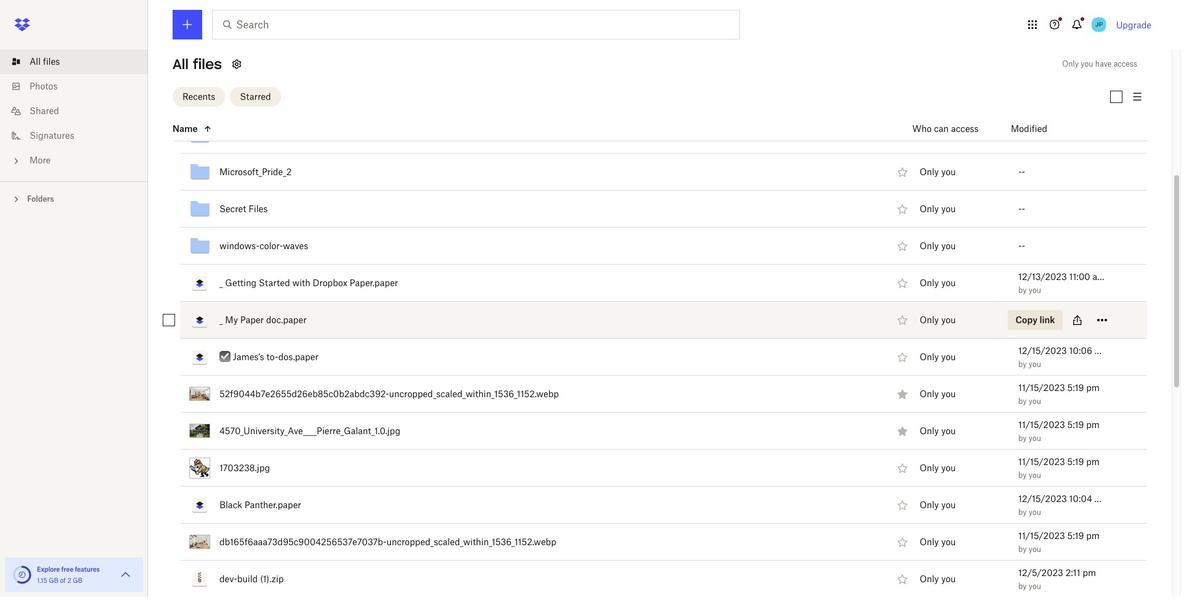 Task type: vqa. For each thing, say whether or not it's contained in the screenshot.
IS
no



Task type: locate. For each thing, give the bounding box(es) containing it.
files
[[193, 56, 222, 73], [43, 56, 60, 67]]

4 11/15/2023 from the top
[[1019, 530, 1066, 541]]

11/15/2023 5:19 pm by you
[[1019, 382, 1100, 406], [1019, 419, 1100, 443], [1019, 456, 1100, 480], [1019, 530, 1100, 554]]

dev- left (1).zip
[[220, 573, 237, 584]]

only you button for 52f9044b7e2655d26eb85c0b2abdc392-uncropped_scaled_within_1536_1152.webp
[[920, 387, 956, 401]]

build inside dev-build (1).zip link
[[237, 573, 258, 584]]

you inside name secret files, modified 11/21/2023 1:55 pm, element
[[942, 204, 956, 214]]

12/15/2023 down "link"
[[1019, 345, 1068, 356]]

pm inside 12/5/2023 2:11 pm by you
[[1083, 567, 1097, 578]]

only you inside name secret files, modified 11/21/2023 1:55 pm, element
[[920, 204, 956, 214]]

remove from starred image inside 'name 4570_university_ave____pierre_galant_1.0.jpg, modified 11/15/2023 5:19 pm,' element
[[896, 423, 910, 438]]

am right 10:06
[[1095, 345, 1108, 356]]

you inside 12/13/2023 11:00 am by you
[[1029, 285, 1042, 295]]

only inside name 52f9044b7e2655d26eb85c0b2abdc392-uncropped_scaled_within_1536_1152.webp, modified 11/15/2023 5:19 pm, element
[[920, 389, 940, 399]]

2 dev- from the top
[[220, 573, 237, 584]]

only you button for microsoft_pride
[[920, 128, 956, 142]]

uncropped_scaled_within_1536_1152.webp for 52f9044b7e2655d26eb85c0b2abdc392-
[[389, 388, 559, 399]]

only you inside name dev-build (1).zip, modified 12/5/2023 2:11 pm, element
[[920, 574, 956, 584]]

pm for 52f9044b7e2655d26eb85c0b2abdc392-
[[1087, 382, 1100, 393]]

remove from starred image inside name 52f9044b7e2655d26eb85c0b2abdc392-uncropped_scaled_within_1536_1152.webp, modified 11/15/2023 5:19 pm, element
[[896, 386, 910, 401]]

11/15/2023 for 1703238.jpg
[[1019, 456, 1066, 467]]

only inside name _ my paper doc.paper, modified 12/13/2023 11:07 am, element
[[920, 315, 940, 325]]

add to starred image inside the 'name _ getting started with dropbox paper.paper, modified 12/13/2023 11:00 am,' element
[[896, 275, 910, 290]]

folders button
[[0, 189, 148, 208]]

4 only you button from the top
[[920, 239, 956, 253]]

am for 12/13/2023 11:07 am
[[1092, 308, 1105, 319]]

6 only you button from the top
[[920, 313, 956, 327]]

starred button
[[230, 87, 281, 106]]

12/13/2023 inside 12/13/2023 11:00 am by you
[[1019, 271, 1068, 282]]

color-
[[260, 240, 283, 251]]

build left (1).zip
[[237, 573, 258, 584]]

only you button for 4570_university_ave____pierre_galant_1.0.jpg
[[920, 424, 956, 438]]

by inside 12/15/2023 10:06 am by you
[[1019, 359, 1027, 369]]

12/15/2023 left 10:04
[[1019, 493, 1068, 504]]

only you button inside name secret files, modified 11/21/2023 1:55 pm, element
[[920, 202, 956, 216]]

1 vertical spatial remove from starred image
[[896, 423, 910, 438]]

_ my paper doc.paper link
[[220, 312, 307, 327]]

only you for 52f9044b7e2655d26eb85c0b2abdc392-uncropped_scaled_within_1536_1152.webp
[[920, 389, 956, 399]]

gb left of
[[49, 577, 58, 584]]

5 only you from the top
[[920, 278, 956, 288]]

add to starred image
[[896, 127, 910, 142], [896, 201, 910, 216], [896, 238, 910, 253], [896, 349, 910, 364]]

12 only you from the top
[[920, 537, 956, 547]]

secret files
[[220, 203, 268, 214]]

2 12/13/2023 from the top
[[1019, 308, 1068, 319]]

_
[[220, 277, 223, 288], [220, 314, 223, 325]]

1 vertical spatial 12/15/2023
[[1019, 493, 1068, 504]]

only you button inside 'name microsoft_pride_2, modified 12/5/2023 2:20 pm,' 'element'
[[920, 165, 956, 179]]

db165f6aaa73d95c9004256537e7037b-uncropped_scaled_within_1536_1152.webp
[[220, 536, 557, 547]]

12/15/2023 inside 12/15/2023 10:06 am by you
[[1019, 345, 1068, 356]]

pm inside name 52f9044b7e2655d26eb85c0b2abdc392-uncropped_scaled_within_1536_1152.webp, modified 11/15/2023 5:19 pm, element
[[1087, 382, 1100, 393]]

list containing all files
[[0, 42, 148, 181]]

only you button inside 'name 4570_university_ave____pierre_galant_1.0.jpg, modified 11/15/2023 5:19 pm,' element
[[920, 424, 956, 438]]

add to starred image inside name windows-color-waves, modified 12/5/2023 2:19 pm, 'element'
[[896, 238, 910, 253]]

0 horizontal spatial gb
[[49, 577, 58, 584]]

build inside dev-build (1) link
[[237, 92, 258, 103]]

only you inside name ☑️ james's to-dos.paper, modified 12/15/2023 10:06 am, element
[[920, 352, 956, 362]]

only inside name dev-build (1).zip, modified 12/5/2023 2:11 pm, element
[[920, 574, 940, 584]]

dev- inside dev-build (1) link
[[220, 92, 237, 103]]

only you button inside the name microsoft_pride, modified 12/5/2023 2:15 pm, element
[[920, 128, 956, 142]]

microsoft_pride
[[220, 129, 283, 140]]

dev-
[[220, 92, 237, 103], [220, 573, 237, 584]]

4570_university_ave____pierre_galant_1.0.jpg
[[220, 425, 401, 436]]

12/13/2023 11:07 am by you
[[1019, 308, 1105, 332]]

add to starred image for james's
[[896, 349, 910, 364]]

0 vertical spatial 12/15/2023
[[1019, 345, 1068, 356]]

add to starred image for color-
[[896, 238, 910, 253]]

james's
[[233, 351, 264, 362]]

2 gb from the left
[[73, 577, 83, 584]]

1 only you button from the top
[[920, 128, 956, 142]]

dev- left starred
[[220, 92, 237, 103]]

only you inside name 52f9044b7e2655d26eb85c0b2abdc392-uncropped_scaled_within_1536_1152.webp, modified 11/15/2023 5:19 pm, element
[[920, 389, 956, 399]]

1 5:19 from the top
[[1068, 382, 1085, 393]]

only for _ getting started with dropbox paper.paper
[[920, 278, 940, 288]]

only for _ my paper doc.paper
[[920, 315, 940, 325]]

1 vertical spatial 12/13/2023
[[1019, 308, 1068, 319]]

7 only you button from the top
[[920, 350, 956, 364]]

2 5:19 from the top
[[1068, 419, 1085, 430]]

13 only you button from the top
[[920, 573, 956, 586]]

only you button inside name db165f6aaa73d95c9004256537e7037b-uncropped_scaled_within_1536_1152.webp, modified 11/15/2023 5:19 pm, element
[[920, 536, 956, 549]]

1 vertical spatial build
[[237, 573, 258, 584]]

only you button inside name 52f9044b7e2655d26eb85c0b2abdc392-uncropped_scaled_within_1536_1152.webp, modified 11/15/2023 5:19 pm, element
[[920, 387, 956, 401]]

db165f6aaa73d95c9004256537e7037b-
[[220, 536, 387, 547]]

you inside 12/15/2023 10:04 am by you
[[1029, 507, 1042, 517]]

only you button for ☑️ james's to-dos.paper
[[920, 350, 956, 364]]

only you for microsoft_pride
[[920, 130, 956, 140]]

1 -- from the top
[[1019, 129, 1026, 140]]

am right 11:00
[[1093, 271, 1106, 282]]

by inside name 1703238.jpg, modified 11/15/2023 5:19 pm, element
[[1019, 470, 1027, 480]]

files
[[249, 203, 268, 214]]

12/13/2023 for 12/13/2023 11:00 am
[[1019, 271, 1068, 282]]

access right can
[[952, 123, 979, 134]]

access right "have"
[[1114, 59, 1138, 68]]

of
[[60, 577, 66, 584]]

windows-color-waves
[[220, 240, 308, 251]]

only you inside name db165f6aaa73d95c9004256537e7037b-uncropped_scaled_within_1536_1152.webp, modified 11/15/2023 5:19 pm, element
[[920, 537, 956, 547]]

-- inside the name microsoft_pride, modified 12/5/2023 2:15 pm, element
[[1019, 129, 1026, 140]]

-- for secret files
[[1019, 203, 1026, 214]]

3 add to starred image from the top
[[896, 238, 910, 253]]

only you button inside name ☑️ james's to-dos.paper, modified 12/15/2023 10:06 am, element
[[920, 350, 956, 364]]

1 vertical spatial _
[[220, 314, 223, 325]]

3 -- from the top
[[1019, 203, 1026, 214]]

dev- inside dev-build (1).zip link
[[220, 573, 237, 584]]

3 5:19 from the top
[[1068, 456, 1085, 467]]

add to starred image inside 'name black panther.paper, modified 12/15/2023 10:04 am,' element
[[896, 497, 910, 512]]

name windows-color-waves, modified 12/5/2023 2:19 pm, element
[[153, 228, 1148, 265]]

0 horizontal spatial all files
[[30, 56, 60, 67]]

only inside the name microsoft_pride, modified 12/5/2023 2:15 pm, element
[[920, 130, 940, 140]]

name black panther.paper, modified 12/15/2023 10:04 am, element
[[153, 487, 1148, 524]]

8 by from the top
[[1019, 544, 1027, 554]]

only you button for db165f6aaa73d95c9004256537e7037b-uncropped_scaled_within_1536_1152.webp
[[920, 536, 956, 549]]

0 vertical spatial dev-
[[220, 92, 237, 103]]

3 only you button from the top
[[920, 202, 956, 216]]

1703238.jpg link
[[220, 460, 270, 475]]

am inside 12/15/2023 10:06 am by you
[[1095, 345, 1108, 356]]

table
[[153, 56, 1148, 597]]

1 add to starred image from the top
[[896, 164, 910, 179]]

_ left getting
[[220, 277, 223, 288]]

3 11/15/2023 from the top
[[1019, 456, 1066, 467]]

only you for dev-build (1).zip
[[920, 574, 956, 584]]

name microsoft_pride_2, modified 12/5/2023 2:20 pm, element
[[153, 154, 1148, 191]]

only inside name db165f6aaa73d95c9004256537e7037b-uncropped_scaled_within_1536_1152.webp, modified 11/15/2023 5:19 pm, element
[[920, 537, 940, 547]]

only inside name ☑️ james's to-dos.paper, modified 12/15/2023 10:06 am, element
[[920, 352, 940, 362]]

2 11/15/2023 5:19 pm by you from the top
[[1019, 419, 1100, 443]]

files left folder settings icon at the left top of the page
[[193, 56, 222, 73]]

add to starred image
[[896, 164, 910, 179], [896, 275, 910, 290], [896, 312, 910, 327], [896, 460, 910, 475], [896, 497, 910, 512], [896, 534, 910, 549], [896, 571, 910, 586]]

you inside 12/13/2023 11:07 am by you
[[1029, 322, 1042, 332]]

am for 12/13/2023 11:00 am
[[1093, 271, 1106, 282]]

only inside the 'name _ getting started with dropbox paper.paper, modified 12/13/2023 11:00 am,' element
[[920, 278, 940, 288]]

4 only you from the top
[[920, 241, 956, 251]]

only you button for windows-color-waves
[[920, 239, 956, 253]]

paper
[[240, 314, 264, 325]]

3 add to starred image from the top
[[896, 312, 910, 327]]

_ inside "link"
[[220, 314, 223, 325]]

0 horizontal spatial files
[[43, 56, 60, 67]]

name button
[[173, 121, 883, 136]]

only for windows-color-waves
[[920, 241, 940, 251]]

only you for ☑️ james's to-dos.paper
[[920, 352, 956, 362]]

-
[[1019, 129, 1022, 140], [1022, 129, 1026, 140], [1019, 166, 1022, 177], [1022, 166, 1026, 177], [1019, 203, 1022, 214], [1022, 203, 1026, 214], [1019, 240, 1022, 251], [1022, 240, 1026, 251]]

uncropped_scaled_within_1536_1152.webp for db165f6aaa73d95c9004256537e7037b-
[[387, 536, 557, 547]]

add to starred image inside name dev-build (1).zip, modified 12/5/2023 2:11 pm, element
[[896, 571, 910, 586]]

remove from starred image for 52f9044b7e2655d26eb85c0b2abdc392-uncropped_scaled_within_1536_1152.webp
[[896, 386, 910, 401]]

uncropped_scaled_within_1536_1152.webp
[[389, 388, 559, 399], [387, 536, 557, 547]]

dev- for dev-build (1).zip
[[220, 573, 237, 584]]

gb right 2
[[73, 577, 83, 584]]

11/15/2023
[[1019, 382, 1066, 393], [1019, 419, 1066, 430], [1019, 456, 1066, 467], [1019, 530, 1066, 541]]

only inside 'name 4570_university_ave____pierre_galant_1.0.jpg, modified 11/15/2023 5:19 pm,' element
[[920, 426, 940, 436]]

2 _ from the top
[[220, 314, 223, 325]]

2 12/15/2023 from the top
[[1019, 493, 1068, 504]]

2 only you button from the top
[[920, 165, 956, 179]]

1 only you from the top
[[920, 130, 956, 140]]

12/15/2023 inside 12/15/2023 10:04 am by you
[[1019, 493, 1068, 504]]

pm inside name db165f6aaa73d95c9004256537e7037b-uncropped_scaled_within_1536_1152.webp, modified 11/15/2023 5:19 pm, element
[[1087, 530, 1100, 541]]

secret
[[220, 203, 246, 214]]

list
[[0, 42, 148, 181]]

who
[[913, 123, 932, 134]]

microsoft_pride_2 link
[[220, 164, 292, 179]]

pm
[[1087, 382, 1100, 393], [1087, 419, 1100, 430], [1087, 456, 1100, 467], [1087, 530, 1100, 541], [1083, 567, 1097, 578]]

1 12/13/2023 from the top
[[1019, 271, 1068, 282]]

0 horizontal spatial all
[[30, 56, 41, 67]]

52f9044b7e2655d26eb85c0b2abdc392-
[[220, 388, 389, 399]]

am inside 12/13/2023 11:07 am by you
[[1092, 308, 1105, 319]]

only you button inside the 'name _ getting started with dropbox paper.paper, modified 12/13/2023 11:00 am,' element
[[920, 276, 956, 290]]

name 1703238.jpg, modified 11/15/2023 5:19 pm, element
[[153, 450, 1148, 487]]

only inside name windows-color-waves, modified 12/5/2023 2:19 pm, 'element'
[[920, 241, 940, 251]]

-- for microsoft_pride
[[1019, 129, 1026, 140]]

1 horizontal spatial gb
[[73, 577, 83, 584]]

2 -- from the top
[[1019, 166, 1026, 177]]

11 only you button from the top
[[920, 498, 956, 512]]

8 only you from the top
[[920, 389, 956, 399]]

only inside name 1703238.jpg, modified 11/15/2023 5:19 pm, element
[[920, 463, 940, 473]]

6 add to starred image from the top
[[896, 534, 910, 549]]

only you button inside name 1703238.jpg, modified 11/15/2023 5:19 pm, element
[[920, 461, 956, 475]]

1 build from the top
[[237, 92, 258, 103]]

1 12/15/2023 from the top
[[1019, 345, 1068, 356]]

only you for black panther.paper
[[920, 500, 956, 510]]

access
[[1114, 59, 1138, 68], [952, 123, 979, 134]]

1 by from the top
[[1019, 285, 1027, 295]]

all files
[[173, 56, 222, 73], [30, 56, 60, 67]]

0 vertical spatial uncropped_scaled_within_1536_1152.webp
[[389, 388, 559, 399]]

12 only you button from the top
[[920, 536, 956, 549]]

only for dev-build (1).zip
[[920, 574, 940, 584]]

0 vertical spatial _
[[220, 277, 223, 288]]

1 dev- from the top
[[220, 92, 237, 103]]

windows-color-waves link
[[220, 238, 308, 253]]

11/15/2023 5:19 pm by you inside name 52f9044b7e2655d26eb85c0b2abdc392-uncropped_scaled_within_1536_1152.webp, modified 11/15/2023 5:19 pm, element
[[1019, 382, 1100, 406]]

5 only you button from the top
[[920, 276, 956, 290]]

12/13/2023 inside 12/13/2023 11:07 am by you
[[1019, 308, 1068, 319]]

only for secret files
[[920, 204, 940, 214]]

only for 4570_university_ave____pierre_galant_1.0.jpg
[[920, 426, 940, 436]]

add to starred image inside name secret files, modified 11/21/2023 1:55 pm, element
[[896, 201, 910, 216]]

3 by from the top
[[1019, 359, 1027, 369]]

4 add to starred image from the top
[[896, 349, 910, 364]]

1 11/15/2023 5:19 pm by you from the top
[[1019, 382, 1100, 406]]

files inside "list item"
[[43, 56, 60, 67]]

by inside 'name 4570_university_ave____pierre_galant_1.0.jpg, modified 11/15/2023 5:19 pm,' element
[[1019, 433, 1027, 443]]

add to starred image inside the name microsoft_pride, modified 12/5/2023 2:15 pm, element
[[896, 127, 910, 142]]

☑️ james's to-dos.paper
[[220, 351, 319, 362]]

10 only you from the top
[[920, 463, 956, 473]]

only you button inside name _ my paper doc.paper, modified 12/13/2023 11:07 am, element
[[920, 313, 956, 327]]

you
[[1081, 59, 1094, 68], [942, 130, 956, 140], [942, 167, 956, 177], [942, 204, 956, 214], [942, 241, 956, 251], [942, 278, 956, 288], [1029, 285, 1042, 295], [942, 315, 956, 325], [1029, 322, 1042, 332], [942, 352, 956, 362], [1029, 359, 1042, 369], [942, 389, 956, 399], [1029, 396, 1042, 406], [942, 426, 956, 436], [1029, 433, 1042, 443], [942, 463, 956, 473], [1029, 470, 1042, 480], [942, 500, 956, 510], [1029, 507, 1042, 517], [942, 537, 956, 547], [1029, 544, 1042, 554], [942, 574, 956, 584], [1029, 581, 1042, 591]]

all
[[173, 56, 189, 73], [30, 56, 41, 67]]

6 by from the top
[[1019, 470, 1027, 480]]

only you inside name 1703238.jpg, modified 11/15/2023 5:19 pm, element
[[920, 463, 956, 473]]

3 only you from the top
[[920, 204, 956, 214]]

10 only you button from the top
[[920, 461, 956, 475]]

2 by from the top
[[1019, 322, 1027, 332]]

8 only you button from the top
[[920, 387, 956, 401]]

only you button for dev-build (1).zip
[[920, 573, 956, 586]]

1.15
[[37, 577, 47, 584]]

1703238.jpg
[[220, 462, 270, 473]]

1 add to starred image from the top
[[896, 127, 910, 142]]

9 only you from the top
[[920, 426, 956, 436]]

only you for 1703238.jpg
[[920, 463, 956, 473]]

am inside 12/13/2023 11:00 am by you
[[1093, 271, 1106, 282]]

only inside 'name microsoft_pride_2, modified 12/5/2023 2:20 pm,' 'element'
[[920, 167, 940, 177]]

only inside name secret files, modified 11/21/2023 1:55 pm, element
[[920, 204, 940, 214]]

all files link
[[10, 49, 148, 74]]

0 vertical spatial access
[[1114, 59, 1138, 68]]

_ for _ getting started with dropbox paper.paper
[[220, 277, 223, 288]]

2 only you from the top
[[920, 167, 956, 177]]

5 by from the top
[[1019, 433, 1027, 443]]

add to starred image inside name ☑️ james's to-dos.paper, modified 12/15/2023 10:06 am, element
[[896, 349, 910, 364]]

gb
[[49, 577, 58, 584], [73, 577, 83, 584]]

11/15/2023 5:19 pm by you inside name db165f6aaa73d95c9004256537e7037b-uncropped_scaled_within_1536_1152.webp, modified 11/15/2023 5:19 pm, element
[[1019, 530, 1100, 554]]

11 only you from the top
[[920, 500, 956, 510]]

dev-build (1).zip
[[220, 573, 284, 584]]

1 vertical spatial dev-
[[220, 573, 237, 584]]

getting
[[225, 277, 257, 288]]

by inside 12/13/2023 11:07 am by you
[[1019, 322, 1027, 332]]

-- inside 'name microsoft_pride_2, modified 12/5/2023 2:20 pm,' 'element'
[[1019, 166, 1026, 177]]

build left (1)
[[237, 92, 258, 103]]

all files up photos
[[30, 56, 60, 67]]

dropbox image
[[10, 12, 35, 37]]

by for 4570_university_ave____pierre_galant_1.0.jpg
[[1019, 433, 1027, 443]]

only you button inside name dev-build (1).zip, modified 12/5/2023 2:11 pm, element
[[920, 573, 956, 586]]

name dev-build (1), modified 12/5/2023 2:18 pm, element
[[180, 80, 1148, 117]]

6 only you from the top
[[920, 315, 956, 325]]

all up photos
[[30, 56, 41, 67]]

0 vertical spatial 12/13/2023
[[1019, 271, 1068, 282]]

only you inside the 'name _ getting started with dropbox paper.paper, modified 12/13/2023 11:00 am,' element
[[920, 278, 956, 288]]

name ☑️ james's to-dos.paper, modified 12/15/2023 10:06 am, element
[[153, 339, 1148, 376]]

4 5:19 from the top
[[1068, 530, 1085, 541]]

you inside 12/15/2023 10:06 am by you
[[1029, 359, 1042, 369]]

1 vertical spatial uncropped_scaled_within_1536_1152.webp
[[387, 536, 557, 547]]

only you button for 1703238.jpg
[[920, 461, 956, 475]]

you inside name windows-color-waves, modified 12/5/2023 2:19 pm, 'element'
[[942, 241, 956, 251]]

only you inside name _ my paper doc.paper, modified 12/13/2023 11:07 am, element
[[920, 315, 956, 325]]

files up photos
[[43, 56, 60, 67]]

only you inside 'name 4570_university_ave____pierre_galant_1.0.jpg, modified 11/15/2023 5:19 pm,' element
[[920, 426, 956, 436]]

0 horizontal spatial access
[[952, 123, 979, 134]]

table containing dev-build (1)
[[153, 56, 1148, 597]]

-- inside name windows-color-waves, modified 12/5/2023 2:19 pm, 'element'
[[1019, 240, 1026, 251]]

all files up recents
[[173, 56, 222, 73]]

--
[[1019, 129, 1026, 140], [1019, 166, 1026, 177], [1019, 203, 1026, 214], [1019, 240, 1026, 251]]

13 only you from the top
[[920, 574, 956, 584]]

build for (1).zip
[[237, 573, 258, 584]]

1 remove from starred image from the top
[[896, 386, 910, 401]]

52f9044b7e2655d26eb85c0b2abdc392-uncropped_scaled_within_1536_1152.webp link
[[220, 386, 559, 401]]

by inside name 52f9044b7e2655d26eb85c0b2abdc392-uncropped_scaled_within_1536_1152.webp, modified 11/15/2023 5:19 pm, element
[[1019, 396, 1027, 406]]

name
[[173, 123, 198, 134]]

/4570_university_ave____pierre_galant_1.0.jpg image
[[189, 424, 210, 438]]

all up recents
[[173, 56, 189, 73]]

name 4570_university_ave____pierre_galant_1.0.jpg, modified 11/15/2023 5:19 pm, element
[[153, 413, 1148, 450]]

-- inside name secret files, modified 11/21/2023 1:55 pm, element
[[1019, 203, 1026, 214]]

4570_university_ave____pierre_galant_1.0.jpg link
[[220, 423, 401, 438]]

4 11/15/2023 5:19 pm by you from the top
[[1019, 530, 1100, 554]]

2 11/15/2023 from the top
[[1019, 419, 1066, 430]]

add to starred image inside name _ my paper doc.paper, modified 12/13/2023 11:07 am, element
[[896, 312, 910, 327]]

4 -- from the top
[[1019, 240, 1026, 251]]

by inside 12/13/2023 11:00 am by you
[[1019, 285, 1027, 295]]

2 add to starred image from the top
[[896, 275, 910, 290]]

by inside 12/5/2023 2:11 pm by you
[[1019, 581, 1027, 591]]

1 _ from the top
[[220, 277, 223, 288]]

12/5/2023
[[1019, 567, 1064, 578]]

9 only you button from the top
[[920, 424, 956, 438]]

folders
[[27, 194, 54, 204]]

4 add to starred image from the top
[[896, 460, 910, 475]]

only for microsoft_pride
[[920, 130, 940, 140]]

2
[[67, 577, 71, 584]]

11/15/2023 5:19 pm by you inside name 1703238.jpg, modified 11/15/2023 5:19 pm, element
[[1019, 456, 1100, 480]]

add to starred image for panther.paper
[[896, 497, 910, 512]]

only you for db165f6aaa73d95c9004256537e7037b-uncropped_scaled_within_1536_1152.webp
[[920, 537, 956, 547]]

only you button inside 'name black panther.paper, modified 12/15/2023 10:04 am,' element
[[920, 498, 956, 512]]

am right 11:07
[[1092, 308, 1105, 319]]

by inside 12/15/2023 10:04 am by you
[[1019, 507, 1027, 517]]

pm inside 'name 4570_university_ave____pierre_galant_1.0.jpg, modified 11/15/2023 5:19 pm,' element
[[1087, 419, 1100, 430]]

only you inside the name microsoft_pride, modified 12/5/2023 2:15 pm, element
[[920, 130, 956, 140]]

1 horizontal spatial all
[[173, 56, 189, 73]]

9 by from the top
[[1019, 581, 1027, 591]]

1 vertical spatial access
[[952, 123, 979, 134]]

2 build from the top
[[237, 573, 258, 584]]

black
[[220, 499, 242, 510]]

5:19
[[1068, 382, 1085, 393], [1068, 419, 1085, 430], [1068, 456, 1085, 467], [1068, 530, 1085, 541]]

by for _ getting started with dropbox paper.paper
[[1019, 285, 1027, 295]]

7 by from the top
[[1019, 507, 1027, 517]]

12/15/2023 for 12/15/2023 10:04 am
[[1019, 493, 1068, 504]]

5 add to starred image from the top
[[896, 497, 910, 512]]

0 vertical spatial build
[[237, 92, 258, 103]]

7 only you from the top
[[920, 352, 956, 362]]

dev-build (1) link
[[220, 90, 269, 105]]

by for dev-build (1).zip
[[1019, 581, 1027, 591]]

only you inside 'name black panther.paper, modified 12/15/2023 10:04 am,' element
[[920, 500, 956, 510]]

only you inside 'name microsoft_pride_2, modified 12/5/2023 2:20 pm,' 'element'
[[920, 167, 956, 177]]

11/15/2023 5:19 pm by you inside 'name 4570_university_ave____pierre_galant_1.0.jpg, modified 11/15/2023 5:19 pm,' element
[[1019, 419, 1100, 443]]

only you inside name windows-color-waves, modified 12/5/2023 2:19 pm, 'element'
[[920, 241, 956, 251]]

only you button inside name windows-color-waves, modified 12/5/2023 2:19 pm, 'element'
[[920, 239, 956, 253]]

only for 52f9044b7e2655d26eb85c0b2abdc392-uncropped_scaled_within_1536_1152.webp
[[920, 389, 940, 399]]

☑️ james's to-dos.paper link
[[220, 349, 319, 364]]

remove from starred image for 4570_university_ave____pierre_galant_1.0.jpg
[[896, 423, 910, 438]]

☑️
[[220, 351, 231, 362]]

add to starred image inside 'name microsoft_pride_2, modified 12/5/2023 2:20 pm,' 'element'
[[896, 164, 910, 179]]

11/15/2023 for 52f9044b7e2655d26eb85c0b2abdc392-uncropped_scaled_within_1536_1152.webp
[[1019, 382, 1066, 393]]

black panther.paper link
[[220, 497, 301, 512]]

by inside name db165f6aaa73d95c9004256537e7037b-uncropped_scaled_within_1536_1152.webp, modified 11/15/2023 5:19 pm, element
[[1019, 544, 1027, 554]]

11/15/2023 5:19 pm by you for 1703238.jpg
[[1019, 456, 1100, 480]]

am right 10:04
[[1095, 493, 1108, 504]]

secret files link
[[220, 201, 268, 216]]

only you
[[920, 130, 956, 140], [920, 167, 956, 177], [920, 204, 956, 214], [920, 241, 956, 251], [920, 278, 956, 288], [920, 315, 956, 325], [920, 352, 956, 362], [920, 389, 956, 399], [920, 426, 956, 436], [920, 463, 956, 473], [920, 500, 956, 510], [920, 537, 956, 547], [920, 574, 956, 584]]

4 by from the top
[[1019, 396, 1027, 406]]

only inside 'name black panther.paper, modified 12/15/2023 10:04 am,' element
[[920, 500, 940, 510]]

am inside 12/15/2023 10:04 am by you
[[1095, 493, 1108, 504]]

12/15/2023
[[1019, 345, 1068, 356], [1019, 493, 1068, 504]]

1 11/15/2023 from the top
[[1019, 382, 1066, 393]]

2 add to starred image from the top
[[896, 201, 910, 216]]

remove from starred image
[[896, 386, 910, 401], [896, 423, 910, 438]]

3 11/15/2023 5:19 pm by you from the top
[[1019, 456, 1100, 480]]

7 add to starred image from the top
[[896, 571, 910, 586]]

explore free features 1.15 gb of 2 gb
[[37, 566, 100, 584]]

build
[[237, 92, 258, 103], [237, 573, 258, 584]]

2 remove from starred image from the top
[[896, 423, 910, 438]]

am
[[1093, 271, 1106, 282], [1092, 308, 1105, 319], [1095, 345, 1108, 356], [1095, 493, 1108, 504]]

recents
[[183, 91, 215, 101]]

microsoft_pride_2
[[220, 166, 292, 177]]

0 vertical spatial remove from starred image
[[896, 386, 910, 401]]

_ left "my"
[[220, 314, 223, 325]]

11/15/2023 for db165f6aaa73d95c9004256537e7037b-uncropped_scaled_within_1536_1152.webp
[[1019, 530, 1066, 541]]

to-
[[267, 351, 278, 362]]

by for 1703238.jpg
[[1019, 470, 1027, 480]]



Task type: describe. For each thing, give the bounding box(es) containing it.
only for db165f6aaa73d95c9004256537e7037b-uncropped_scaled_within_1536_1152.webp
[[920, 537, 940, 547]]

5:19 for 52f9044b7e2655d26eb85c0b2abdc392-uncropped_scaled_within_1536_1152.webp
[[1068, 382, 1085, 393]]

more
[[30, 155, 51, 165]]

only for 1703238.jpg
[[920, 463, 940, 473]]

12/15/2023 10:06 am by you
[[1019, 345, 1108, 369]]

upgrade
[[1117, 19, 1152, 30]]

12/13/2023 11:00 am by you
[[1019, 271, 1106, 295]]

copy
[[1016, 314, 1038, 325]]

link
[[1040, 314, 1056, 325]]

can
[[935, 123, 949, 134]]

name _ my paper doc.paper, modified 12/13/2023 11:07 am, element
[[153, 302, 1148, 339]]

you inside the name microsoft_pride, modified 12/5/2023 2:15 pm, element
[[942, 130, 956, 140]]

5:19 for 4570_university_ave____pierre_galant_1.0.jpg
[[1068, 419, 1085, 430]]

only you for secret files
[[920, 204, 956, 214]]

black panther.paper
[[220, 499, 301, 510]]

only you have access
[[1063, 59, 1138, 68]]

dos.paper
[[278, 351, 319, 362]]

1 horizontal spatial all files
[[173, 56, 222, 73]]

name 52f9044b7e2655d26eb85c0b2abdc392-uncropped_scaled_within_1536_1152.webp, modified 11/15/2023 5:19 pm, element
[[153, 376, 1148, 413]]

only you for 4570_university_ave____pierre_galant_1.0.jpg
[[920, 426, 956, 436]]

jp button
[[1090, 15, 1109, 35]]

5:19 for db165f6aaa73d95c9004256537e7037b-uncropped_scaled_within_1536_1152.webp
[[1068, 530, 1085, 541]]

only you button for black panther.paper
[[920, 498, 956, 512]]

_ for _ my paper doc.paper
[[220, 314, 223, 325]]

only for black panther.paper
[[920, 500, 940, 510]]

only for ☑️ james's to-dos.paper
[[920, 352, 940, 362]]

build for (1)
[[237, 92, 258, 103]]

panther.paper
[[245, 499, 301, 510]]

dev-build (1).zip link
[[220, 571, 284, 586]]

with
[[293, 277, 311, 288]]

all files inside "list item"
[[30, 56, 60, 67]]

by for 52f9044b7e2655d26eb85c0b2abdc392-uncropped_scaled_within_1536_1152.webp
[[1019, 396, 1027, 406]]

1 horizontal spatial files
[[193, 56, 222, 73]]

52f9044b7e2655d26eb85c0b2abdc392-uncropped_scaled_within_1536_1152.webp
[[220, 388, 559, 399]]

copy link
[[1016, 314, 1056, 325]]

recents button
[[173, 87, 225, 106]]

my
[[225, 314, 238, 325]]

Search in folder "Dropbox" text field
[[236, 17, 714, 32]]

add to starred image for build
[[896, 571, 910, 586]]

name secret files, modified 11/21/2023 1:55 pm, element
[[153, 191, 1148, 228]]

by for black panther.paper
[[1019, 507, 1027, 517]]

11/15/2023 for 4570_university_ave____pierre_galant_1.0.jpg
[[1019, 419, 1066, 430]]

add to starred image for files
[[896, 201, 910, 216]]

/db165f6aaa73d95c9004256537e7037b uncropped_scaled_within_1536_1152.webp image
[[189, 535, 210, 549]]

only you button for microsoft_pride_2
[[920, 165, 956, 179]]

copy link button
[[1009, 310, 1063, 330]]

name dev-build (1).zip, modified 12/5/2023 2:11 pm, element
[[153, 561, 1148, 597]]

dropbox
[[313, 277, 348, 288]]

12/5/2023 2:11 pm by you
[[1019, 567, 1097, 591]]

only you button for secret files
[[920, 202, 956, 216]]

microsoft_pride link
[[220, 127, 283, 142]]

free
[[61, 566, 73, 573]]

/1703238.jpg image
[[189, 457, 210, 478]]

-- for microsoft_pride_2
[[1019, 166, 1026, 177]]

all inside "list item"
[[30, 56, 41, 67]]

modified
[[1012, 123, 1048, 134]]

signatures
[[30, 130, 74, 141]]

shared link
[[10, 99, 148, 123]]

dev-build (1)
[[220, 92, 269, 103]]

add to starred image for my
[[896, 312, 910, 327]]

5:19 for 1703238.jpg
[[1068, 456, 1085, 467]]

(1).zip
[[260, 573, 284, 584]]

started
[[259, 277, 290, 288]]

only you for windows-color-waves
[[920, 241, 956, 251]]

11:07
[[1070, 308, 1090, 319]]

doc.paper
[[266, 314, 307, 325]]

by for ☑️ james's to-dos.paper
[[1019, 359, 1027, 369]]

db165f6aaa73d95c9004256537e7037b-uncropped_scaled_within_1536_1152.webp link
[[220, 534, 557, 549]]

only you for _ my paper doc.paper
[[920, 315, 956, 325]]

11/15/2023 5:19 pm by you for 4570_university_ave____pierre_galant_1.0.jpg
[[1019, 419, 1100, 443]]

10:06
[[1070, 345, 1093, 356]]

dev- for dev-build (1)
[[220, 92, 237, 103]]

by for _ my paper doc.paper
[[1019, 322, 1027, 332]]

features
[[75, 566, 100, 573]]

(1)
[[260, 92, 269, 103]]

starred
[[240, 91, 271, 101]]

have
[[1096, 59, 1112, 68]]

photos
[[30, 81, 58, 91]]

paper.paper
[[350, 277, 398, 288]]

windows-
[[220, 240, 260, 251]]

who can access
[[913, 123, 979, 134]]

pm for db165f6aaa73d95c9004256537e7037b-
[[1087, 530, 1100, 541]]

access inside table
[[952, 123, 979, 134]]

only you for microsoft_pride_2
[[920, 167, 956, 177]]

jp
[[1096, 20, 1103, 28]]

you inside 'name microsoft_pride_2, modified 12/5/2023 2:20 pm,' 'element'
[[942, 167, 956, 177]]

12/15/2023 10:04 am by you
[[1019, 493, 1108, 517]]

10:04
[[1070, 493, 1093, 504]]

am for 12/15/2023 10:04 am
[[1095, 493, 1108, 504]]

you inside 12/5/2023 2:11 pm by you
[[1029, 581, 1042, 591]]

only you button for _ getting started with dropbox paper.paper
[[920, 276, 956, 290]]

11/15/2023 5:19 pm by you for 52f9044b7e2655d26eb85c0b2abdc392-uncropped_scaled_within_1536_1152.webp
[[1019, 382, 1100, 406]]

add to starred image for getting
[[896, 275, 910, 290]]

by for db165f6aaa73d95c9004256537e7037b-uncropped_scaled_within_1536_1152.webp
[[1019, 544, 1027, 554]]

12/13/2023 for 12/13/2023 11:07 am
[[1019, 308, 1068, 319]]

all files list item
[[0, 49, 148, 74]]

signatures link
[[10, 123, 148, 148]]

folder settings image
[[229, 57, 244, 72]]

add to starred image for uncropped_scaled_within_1536_1152.webp
[[896, 534, 910, 549]]

11/15/2023 5:19 pm by you for db165f6aaa73d95c9004256537e7037b-uncropped_scaled_within_1536_1152.webp
[[1019, 530, 1100, 554]]

_ my paper doc.paper
[[220, 314, 307, 325]]

quota usage element
[[12, 565, 32, 585]]

1 gb from the left
[[49, 577, 58, 584]]

11:00
[[1070, 271, 1091, 282]]

more image
[[10, 155, 22, 167]]

/52f9044b7e2655d26eb85c0b2abdc392 uncropped_scaled_within_1536_1152.webp image
[[189, 387, 210, 401]]

pm for dev-
[[1083, 567, 1097, 578]]

pm inside name 1703238.jpg, modified 11/15/2023 5:19 pm, element
[[1087, 456, 1100, 467]]

waves
[[283, 240, 308, 251]]

name db165f6aaa73d95c9004256537e7037b-uncropped_scaled_within_1536_1152.webp, modified 11/15/2023 5:19 pm, element
[[153, 524, 1148, 561]]

only you button for _ my paper doc.paper
[[920, 313, 956, 327]]

upgrade link
[[1117, 19, 1152, 30]]

only you for _ getting started with dropbox paper.paper
[[920, 278, 956, 288]]

2:11
[[1066, 567, 1081, 578]]

12/15/2023 for 12/15/2023 10:06 am
[[1019, 345, 1068, 356]]

name _ getting started with dropbox paper.paper, modified 12/13/2023 11:00 am, element
[[153, 265, 1148, 302]]

1 horizontal spatial access
[[1114, 59, 1138, 68]]

shared
[[30, 105, 59, 116]]

am for 12/15/2023 10:06 am
[[1095, 345, 1108, 356]]

only for microsoft_pride_2
[[920, 167, 940, 177]]

-- for windows-color-waves
[[1019, 240, 1026, 251]]

explore
[[37, 566, 60, 573]]

name microsoft_pride, modified 12/5/2023 2:15 pm, element
[[153, 117, 1148, 154]]

_ getting started with dropbox paper.paper
[[220, 277, 398, 288]]

_ getting started with dropbox paper.paper link
[[220, 275, 398, 290]]

modified button
[[1012, 121, 1080, 136]]

photos link
[[10, 74, 148, 99]]



